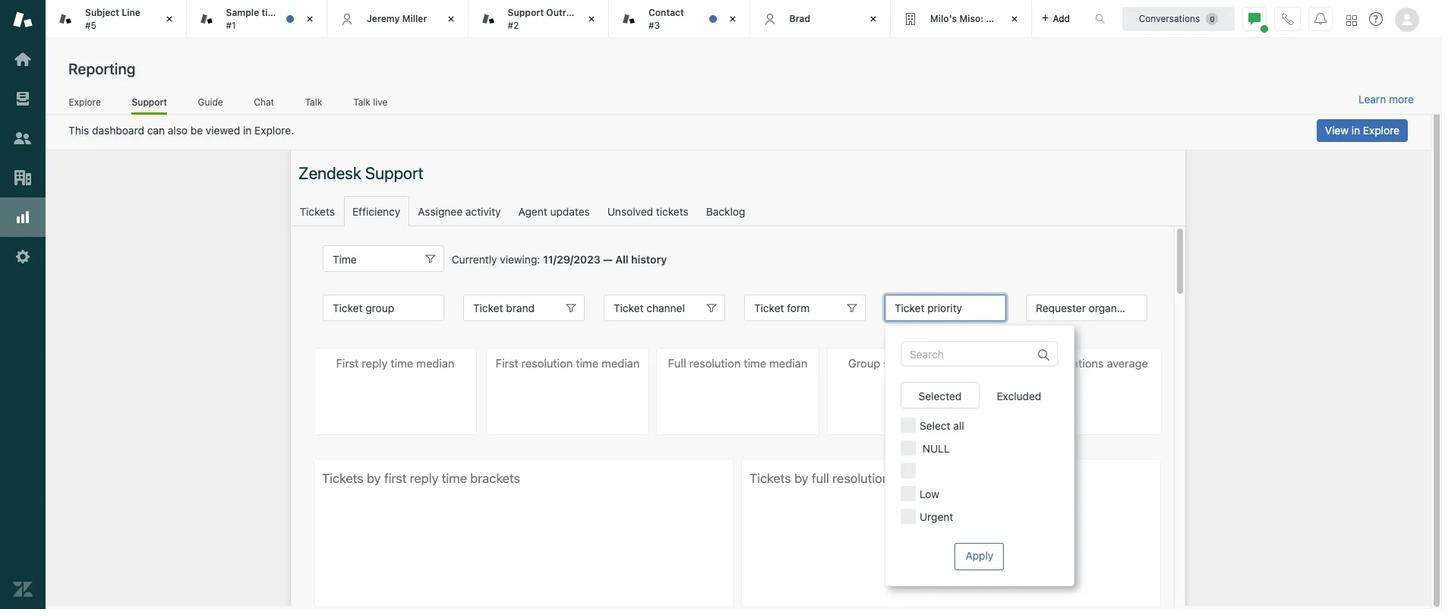 Task type: describe. For each thing, give the bounding box(es) containing it.
learn more
[[1359, 93, 1415, 106]]

#1 tab
[[187, 0, 327, 38]]

0 vertical spatial explore
[[69, 96, 101, 108]]

zendesk image
[[13, 580, 33, 599]]

zendesk support image
[[13, 10, 33, 30]]

jeremy miller
[[367, 13, 427, 24]]

conversations button
[[1123, 6, 1235, 31]]

learn
[[1359, 93, 1387, 106]]

conversations
[[1139, 13, 1201, 24]]

contact
[[649, 7, 684, 18]]

in inside button
[[1352, 124, 1361, 137]]

tabs tab list
[[46, 0, 1080, 38]]

subject line #5
[[85, 7, 140, 31]]

get help image
[[1370, 12, 1383, 26]]

brad tab
[[750, 0, 891, 38]]

contact #3
[[649, 7, 684, 31]]

notifications image
[[1315, 13, 1327, 25]]

support for support outreach #2
[[508, 7, 544, 18]]

dashboard
[[92, 124, 144, 137]]

can
[[147, 124, 165, 137]]

main element
[[0, 0, 46, 609]]

talk link
[[305, 96, 323, 112]]

jeremy miller tab
[[327, 0, 468, 38]]

2 close image from the left
[[725, 11, 740, 27]]

this dashboard can also be viewed in explore.
[[68, 124, 294, 137]]

#5
[[85, 19, 96, 31]]

admin image
[[13, 247, 33, 267]]

view in explore button
[[1317, 119, 1408, 142]]

jeremy
[[367, 13, 400, 24]]

get started image
[[13, 49, 33, 69]]

brad
[[790, 13, 811, 24]]

tab containing contact
[[609, 0, 750, 38]]

close image for brad tab
[[866, 11, 881, 27]]

close image inside #1 tab
[[302, 11, 318, 27]]

talk for talk live
[[353, 96, 371, 108]]

chat
[[254, 96, 274, 108]]

views image
[[13, 89, 33, 109]]

this
[[68, 124, 89, 137]]

customers image
[[13, 128, 33, 148]]



Task type: locate. For each thing, give the bounding box(es) containing it.
4 tab from the left
[[891, 0, 1032, 38]]

explore link
[[68, 96, 101, 112]]

1 close image from the left
[[584, 11, 599, 27]]

1 close image from the left
[[161, 11, 177, 27]]

more
[[1389, 93, 1415, 106]]

talk right chat
[[305, 96, 322, 108]]

button displays agent's chat status as online. image
[[1249, 13, 1261, 25]]

close image for 'tab' containing subject line
[[161, 11, 177, 27]]

talk live
[[353, 96, 388, 108]]

close image inside 'tab'
[[161, 11, 177, 27]]

explore.
[[255, 124, 294, 137]]

1 vertical spatial explore
[[1364, 124, 1400, 137]]

support link
[[132, 96, 167, 115]]

subject
[[85, 7, 119, 18]]

talk left live
[[353, 96, 371, 108]]

2 horizontal spatial close image
[[443, 11, 458, 27]]

tab containing subject line
[[46, 0, 187, 38]]

in right the viewed
[[243, 124, 252, 137]]

tab
[[46, 0, 187, 38], [468, 0, 609, 38], [609, 0, 750, 38], [891, 0, 1032, 38]]

support
[[508, 7, 544, 18], [132, 96, 167, 108]]

explore inside button
[[1364, 124, 1400, 137]]

0 horizontal spatial explore
[[69, 96, 101, 108]]

support up the #2
[[508, 7, 544, 18]]

0 horizontal spatial in
[[243, 124, 252, 137]]

close image inside brad tab
[[866, 11, 881, 27]]

guide
[[198, 96, 223, 108]]

1 vertical spatial support
[[132, 96, 167, 108]]

viewed
[[206, 124, 240, 137]]

view
[[1326, 124, 1349, 137]]

talk live link
[[353, 96, 388, 112]]

zendesk products image
[[1347, 15, 1358, 25]]

close image for jeremy miller tab
[[443, 11, 458, 27]]

close image left #3
[[584, 11, 599, 27]]

outreach
[[546, 7, 588, 18]]

#2
[[508, 19, 519, 31]]

support outreach #2
[[508, 7, 588, 31]]

add button
[[1032, 0, 1080, 37]]

be
[[191, 124, 203, 137]]

2 tab from the left
[[468, 0, 609, 38]]

0 horizontal spatial talk
[[305, 96, 322, 108]]

2 in from the left
[[1352, 124, 1361, 137]]

#3
[[649, 19, 660, 31]]

reporting
[[68, 60, 136, 77]]

1 horizontal spatial talk
[[353, 96, 371, 108]]

close image right 'contact #3'
[[725, 11, 740, 27]]

in right view
[[1352, 124, 1361, 137]]

line
[[122, 7, 140, 18]]

chat link
[[254, 96, 274, 112]]

#1
[[226, 19, 236, 31]]

close image left jeremy
[[302, 11, 318, 27]]

miller
[[402, 13, 427, 24]]

view in explore
[[1326, 124, 1400, 137]]

explore down learn more link
[[1364, 124, 1400, 137]]

2 talk from the left
[[353, 96, 371, 108]]

1 horizontal spatial explore
[[1364, 124, 1400, 137]]

1 talk from the left
[[305, 96, 322, 108]]

in
[[243, 124, 252, 137], [1352, 124, 1361, 137]]

1 in from the left
[[243, 124, 252, 137]]

talk for talk
[[305, 96, 322, 108]]

close image inside jeremy miller tab
[[443, 11, 458, 27]]

close image
[[161, 11, 177, 27], [302, 11, 318, 27], [443, 11, 458, 27]]

1 horizontal spatial support
[[508, 7, 544, 18]]

tab containing support outreach
[[468, 0, 609, 38]]

support up can at the left top of the page
[[132, 96, 167, 108]]

0 horizontal spatial close image
[[161, 11, 177, 27]]

3 tab from the left
[[609, 0, 750, 38]]

2 close image from the left
[[302, 11, 318, 27]]

add
[[1053, 13, 1070, 24]]

close image right miller
[[443, 11, 458, 27]]

reporting image
[[13, 207, 33, 227]]

0 vertical spatial support
[[508, 7, 544, 18]]

guide link
[[198, 96, 223, 112]]

close image for 'tab' containing support outreach
[[584, 11, 599, 27]]

3 close image from the left
[[866, 11, 881, 27]]

0 horizontal spatial support
[[132, 96, 167, 108]]

3 close image from the left
[[443, 11, 458, 27]]

support inside support outreach #2
[[508, 7, 544, 18]]

live
[[373, 96, 388, 108]]

explore
[[69, 96, 101, 108], [1364, 124, 1400, 137]]

learn more link
[[1359, 93, 1415, 106]]

close image
[[584, 11, 599, 27], [725, 11, 740, 27], [866, 11, 881, 27], [1007, 11, 1022, 27]]

1 horizontal spatial close image
[[302, 11, 318, 27]]

close image left add dropdown button
[[1007, 11, 1022, 27]]

talk
[[305, 96, 322, 108], [353, 96, 371, 108]]

1 horizontal spatial in
[[1352, 124, 1361, 137]]

explore up this
[[69, 96, 101, 108]]

4 close image from the left
[[1007, 11, 1022, 27]]

organizations image
[[13, 168, 33, 188]]

support for support
[[132, 96, 167, 108]]

close image for fourth 'tab' from left
[[1007, 11, 1022, 27]]

close image right brad
[[866, 11, 881, 27]]

1 tab from the left
[[46, 0, 187, 38]]

also
[[168, 124, 188, 137]]

close image right line
[[161, 11, 177, 27]]



Task type: vqa. For each thing, say whether or not it's contained in the screenshot.
in within the "button"
yes



